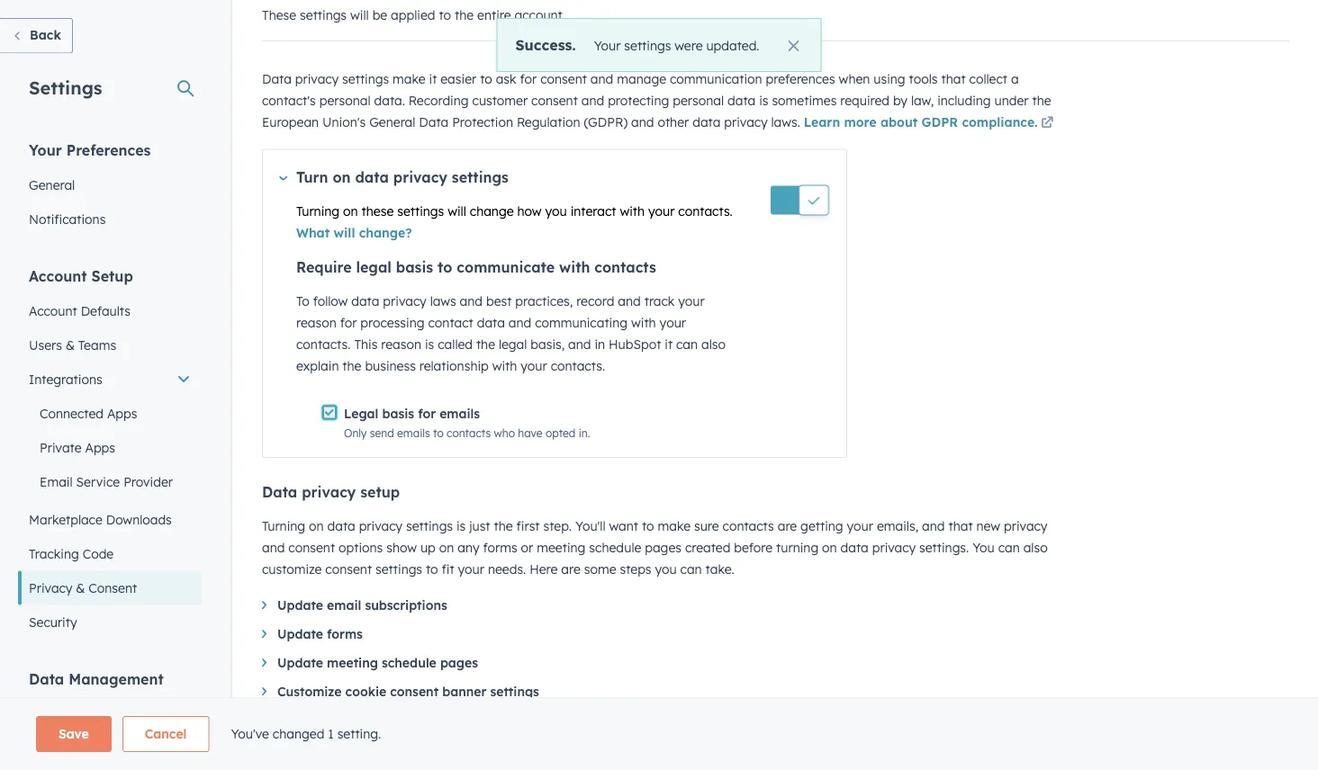 Task type: describe. For each thing, give the bounding box(es) containing it.
email
[[327, 598, 361, 614]]

setting.
[[337, 727, 381, 743]]

your down "track"
[[660, 315, 686, 331]]

and left manage
[[591, 71, 614, 87]]

0 horizontal spatial legal
[[356, 258, 392, 276]]

teams
[[78, 337, 116, 353]]

for inside data privacy settings make it easier to ask for consent and manage communication preferences when using tools that collect a contact's personal data. recording customer consent and protecting personal data is sometimes required by law, including under the european union's general data protection regulation (gdpr) and other data privacy laws.
[[520, 71, 537, 87]]

update email subscriptions
[[277, 598, 447, 614]]

this
[[354, 336, 378, 352]]

called
[[438, 336, 473, 352]]

when
[[839, 71, 870, 87]]

consent inside dropdown button
[[390, 685, 439, 700]]

email
[[40, 474, 73, 490]]

save button
[[36, 717, 111, 753]]

caret image for update forms
[[262, 630, 267, 639]]

basis,
[[531, 336, 565, 352]]

data up "processing"
[[351, 293, 380, 309]]

what
[[296, 225, 330, 240]]

under
[[995, 93, 1029, 109]]

to
[[296, 293, 310, 309]]

before
[[734, 540, 773, 556]]

also inside the to follow data privacy laws and best practices, record and track your reason for processing contact data and communicating with your contacts. this reason is called the legal basis, and in hubspot it can also explain the business relationship with your contacts.
[[702, 336, 726, 352]]

private apps link
[[18, 431, 202, 465]]

other
[[658, 114, 689, 130]]

can inside the to follow data privacy laws and best practices, record and track your reason for processing contact data and communicating with your contacts. this reason is called the legal basis, and in hubspot it can also explain the business relationship with your contacts.
[[676, 336, 698, 352]]

1 horizontal spatial contacts.
[[551, 358, 605, 374]]

account defaults
[[29, 303, 131, 319]]

1 vertical spatial contacts.
[[296, 336, 351, 352]]

entire
[[477, 7, 511, 23]]

general link
[[18, 168, 202, 202]]

(gdpr)
[[584, 114, 628, 130]]

data for data privacy setup
[[262, 484, 297, 502]]

0 vertical spatial basis
[[396, 258, 433, 276]]

on for turning on data privacy settings is just the first step. you'll want to make sure contacts are getting your emails, and that new privacy and consent options show up on any forms or meeting schedule pages created before turning on data privacy settings. you can also customize consent settings to fit your needs. here are some steps you can take.
[[309, 519, 324, 535]]

or
[[521, 540, 533, 556]]

settings.
[[920, 540, 969, 556]]

success.
[[516, 36, 576, 54]]

is inside the to follow data privacy laws and best practices, record and track your reason for processing contact data and communicating with your contacts. this reason is called the legal basis, and in hubspot it can also explain the business relationship with your contacts.
[[425, 336, 434, 352]]

you inside turning on data privacy settings is just the first step. you'll want to make sure contacts are getting your emails, and that new privacy and consent options show up on any forms or meeting schedule pages created before turning on data privacy settings. you can also customize consent settings to fit your needs. here are some steps you can take.
[[655, 562, 677, 578]]

settings down 'show'
[[376, 562, 422, 578]]

the inside data privacy settings make it easier to ask for consent and manage communication preferences when using tools that collect a contact's personal data. recording customer consent and protecting personal data is sometimes required by law, including under the european union's general data protection regulation (gdpr) and other data privacy laws.
[[1033, 93, 1052, 109]]

caret image for turn on data privacy settings
[[279, 176, 288, 181]]

your settings were updated.
[[594, 37, 760, 53]]

1 vertical spatial will
[[448, 203, 466, 219]]

1 horizontal spatial contacts
[[595, 258, 656, 276]]

defaults
[[81, 303, 131, 319]]

only send emails to contacts who have opted in.
[[344, 427, 590, 440]]

data privacy setup
[[262, 484, 400, 502]]

the right called
[[476, 336, 495, 352]]

privacy down emails,
[[872, 540, 916, 556]]

consent up customize
[[289, 540, 335, 556]]

law,
[[911, 93, 934, 109]]

settings inside data privacy settings make it easier to ask for consent and manage communication preferences when using tools that collect a contact's personal data. recording customer consent and protecting personal data is sometimes required by law, including under the european union's general data protection regulation (gdpr) and other data privacy laws.
[[342, 71, 389, 87]]

security
[[29, 615, 77, 630]]

1 personal from the left
[[319, 93, 371, 109]]

preferences
[[66, 141, 151, 159]]

laws
[[430, 293, 456, 309]]

track
[[645, 293, 675, 309]]

sometimes
[[772, 93, 837, 109]]

turn
[[296, 168, 328, 186]]

consent
[[89, 580, 137, 596]]

privacy right new at the bottom right of the page
[[1004, 519, 1048, 535]]

only
[[344, 427, 367, 440]]

data up options
[[327, 519, 356, 535]]

make inside turning on data privacy settings is just the first step. you'll want to make sure contacts are getting your emails, and that new privacy and consent options show up on any forms or meeting schedule pages created before turning on data privacy settings. you can also customize consent settings to fit your needs. here are some steps you can take.
[[658, 519, 691, 535]]

users & teams
[[29, 337, 116, 353]]

your preferences
[[29, 141, 151, 159]]

want
[[609, 519, 639, 535]]

your right "track"
[[678, 293, 705, 309]]

caret image for update meeting schedule pages
[[262, 659, 267, 668]]

your for your settings were updated.
[[594, 37, 621, 53]]

security link
[[18, 606, 202, 640]]

email service provider
[[40, 474, 173, 490]]

settings up change
[[452, 168, 509, 186]]

data down "communication"
[[728, 93, 756, 109]]

0 vertical spatial will
[[350, 7, 369, 23]]

1 vertical spatial reason
[[381, 336, 422, 352]]

& for users
[[66, 337, 75, 353]]

2 vertical spatial for
[[418, 406, 436, 422]]

turning for turning on data privacy settings is just the first step. you'll want to make sure contacts are getting your emails, and that new privacy and consent options show up on any forms or meeting schedule pages created before turning on data privacy settings. you can also customize consent settings to fit your needs. here are some steps you can take.
[[262, 519, 305, 535]]

tracking
[[29, 546, 79, 562]]

take.
[[706, 562, 735, 578]]

to right applied
[[439, 7, 451, 23]]

learn more about gdpr compliance.
[[804, 114, 1038, 130]]

compliance.
[[962, 114, 1038, 130]]

marketplace downloads
[[29, 512, 172, 528]]

email service provider link
[[18, 465, 202, 499]]

communication
[[670, 71, 763, 87]]

apps for private apps
[[85, 440, 115, 456]]

settings inside dropdown button
[[490, 685, 539, 700]]

require
[[296, 258, 352, 276]]

privacy up options
[[359, 519, 403, 535]]

relationship
[[420, 358, 489, 374]]

2 vertical spatial will
[[334, 225, 355, 240]]

is inside turning on data privacy settings is just the first step. you'll want to make sure contacts are getting your emails, and that new privacy and consent options show up on any forms or meeting schedule pages created before turning on data privacy settings. you can also customize consent settings to fit your needs. here are some steps you can take.
[[457, 519, 466, 535]]

customize
[[277, 685, 342, 700]]

your preferences element
[[18, 140, 202, 236]]

with up record
[[559, 258, 590, 276]]

opted
[[546, 427, 576, 440]]

you've changed 1 setting.
[[231, 727, 381, 743]]

communicate
[[457, 258, 555, 276]]

also inside turning on data privacy settings is just the first step. you'll want to make sure contacts are getting your emails, and that new privacy and consent options show up on any forms or meeting schedule pages created before turning on data privacy settings. you can also customize consent settings to fit your needs. here are some steps you can take.
[[1024, 540, 1048, 556]]

caret image for customize cookie consent banner settings
[[262, 688, 267, 696]]

update for update forms
[[277, 627, 323, 643]]

0 horizontal spatial are
[[561, 562, 581, 578]]

have
[[518, 427, 543, 440]]

privacy & consent
[[29, 580, 137, 596]]

integrations
[[29, 372, 102, 387]]

on right up at the left of the page
[[439, 540, 454, 556]]

the inside turning on data privacy settings is just the first step. you'll want to make sure contacts are getting your emails, and that new privacy and consent options show up on any forms or meeting schedule pages created before turning on data privacy settings. you can also customize consent settings to fit your needs. here are some steps you can take.
[[494, 519, 513, 535]]

hubspot
[[609, 336, 661, 352]]

and down the protecting on the top of the page
[[631, 114, 654, 130]]

1 vertical spatial can
[[999, 540, 1020, 556]]

union's
[[322, 114, 366, 130]]

be
[[373, 7, 387, 23]]

turning on these settings will change how you interact with your contacts. what will change?
[[296, 203, 733, 240]]

your down any
[[458, 562, 485, 578]]

apps for connected apps
[[107, 406, 137, 422]]

and down best
[[509, 315, 532, 331]]

update for update email subscriptions
[[277, 598, 323, 614]]

about
[[881, 114, 918, 130]]

connected
[[40, 406, 104, 422]]

and left in
[[568, 336, 591, 352]]

account setup element
[[18, 266, 202, 640]]

consent down options
[[325, 562, 372, 578]]

first
[[517, 519, 540, 535]]

for inside the to follow data privacy laws and best practices, record and track your reason for processing contact data and communicating with your contacts. this reason is called the legal basis, and in hubspot it can also explain the business relationship with your contacts.
[[340, 315, 357, 331]]

in.
[[579, 427, 590, 440]]

to follow data privacy laws and best practices, record and track your reason for processing contact data and communicating with your contacts. this reason is called the legal basis, and in hubspot it can also explain the business relationship with your contacts.
[[296, 293, 726, 374]]

pages inside dropdown button
[[440, 656, 478, 671]]

recording
[[409, 93, 469, 109]]

these
[[262, 7, 296, 23]]

customize
[[262, 562, 322, 578]]

send
[[370, 427, 394, 440]]

these settings will be applied to the entire account.
[[262, 7, 566, 23]]

and left "track"
[[618, 293, 641, 309]]

sure
[[694, 519, 719, 535]]

1 vertical spatial emails
[[397, 427, 430, 440]]

interact
[[571, 203, 616, 219]]

on for turn on data privacy settings
[[333, 168, 351, 186]]

contacts. inside turning on these settings will change how you interact with your contacts. what will change?
[[678, 203, 733, 219]]

to right want in the left bottom of the page
[[642, 519, 654, 535]]

applied
[[391, 7, 436, 23]]

settings right these
[[300, 7, 347, 23]]

your for your preferences
[[29, 141, 62, 159]]

privacy left setup
[[302, 484, 356, 502]]

data down best
[[477, 315, 505, 331]]

general inside "your preferences" element
[[29, 177, 75, 193]]

data right other
[[693, 114, 721, 130]]

the down the this
[[343, 358, 362, 374]]

account.
[[515, 7, 566, 23]]

make inside data privacy settings make it easier to ask for consent and manage communication preferences when using tools that collect a contact's personal data. recording customer consent and protecting personal data is sometimes required by law, including under the european union's general data protection regulation (gdpr) and other data privacy laws.
[[393, 71, 426, 87]]

privacy up these
[[393, 168, 448, 186]]

1
[[328, 727, 334, 743]]

is inside data privacy settings make it easier to ask for consent and manage communication preferences when using tools that collect a contact's personal data. recording customer consent and protecting personal data is sometimes required by law, including under the european union's general data protection regulation (gdpr) and other data privacy laws.
[[759, 93, 769, 109]]



Task type: locate. For each thing, give the bounding box(es) containing it.
1 vertical spatial &
[[76, 580, 85, 596]]

data for data management
[[29, 671, 64, 689]]

privacy & consent link
[[18, 571, 202, 606]]

settings inside success. alert
[[624, 37, 671, 53]]

with
[[620, 203, 645, 219], [559, 258, 590, 276], [631, 315, 656, 331], [492, 358, 517, 374]]

contacts inside turning on data privacy settings is just the first step. you'll want to make sure contacts are getting your emails, and that new privacy and consent options show up on any forms or meeting schedule pages created before turning on data privacy settings. you can also customize consent settings to fit your needs. here are some steps you can take.
[[723, 519, 774, 535]]

protecting
[[608, 93, 669, 109]]

personal up union's
[[319, 93, 371, 109]]

data privacy settings make it easier to ask for consent and manage communication preferences when using tools that collect a contact's personal data. recording customer consent and protecting personal data is sometimes required by law, including under the european union's general data protection regulation (gdpr) and other data privacy laws.
[[262, 71, 1052, 130]]

to
[[439, 7, 451, 23], [480, 71, 492, 87], [438, 258, 453, 276], [433, 427, 444, 440], [642, 519, 654, 535], [426, 562, 438, 578]]

emails up the only send emails to contacts who have opted in. on the left bottom
[[440, 406, 480, 422]]

0 horizontal spatial &
[[66, 337, 75, 353]]

0 vertical spatial it
[[429, 71, 437, 87]]

1 vertical spatial update
[[277, 627, 323, 643]]

1 vertical spatial meeting
[[327, 656, 378, 671]]

2 caret image from the top
[[262, 688, 267, 696]]

privacy up "processing"
[[383, 293, 427, 309]]

update inside dropdown button
[[277, 656, 323, 671]]

banner
[[442, 685, 487, 700]]

forms up needs.
[[483, 540, 518, 556]]

who
[[494, 427, 515, 440]]

regulation
[[517, 114, 581, 130]]

0 vertical spatial reason
[[296, 315, 337, 331]]

consent down success. at the left of page
[[541, 71, 587, 87]]

your down basis,
[[521, 358, 547, 374]]

0 vertical spatial is
[[759, 93, 769, 109]]

consent
[[541, 71, 587, 87], [532, 93, 578, 109], [289, 540, 335, 556], [325, 562, 372, 578], [390, 685, 439, 700]]

it up "recording"
[[429, 71, 437, 87]]

legal
[[356, 258, 392, 276], [499, 336, 527, 352]]

1 vertical spatial apps
[[85, 440, 115, 456]]

general down data.
[[369, 114, 416, 130]]

fit
[[442, 562, 455, 578]]

0 vertical spatial emails
[[440, 406, 480, 422]]

required
[[841, 93, 890, 109]]

your up manage
[[594, 37, 621, 53]]

schedule inside dropdown button
[[382, 656, 437, 671]]

settings down turn on data privacy settings
[[397, 203, 444, 219]]

with inside turning on these settings will change how you interact with your contacts. what will change?
[[620, 203, 645, 219]]

turning for turning on these settings will change how you interact with your contacts. what will change?
[[296, 203, 340, 219]]

to down legal basis for emails
[[433, 427, 444, 440]]

0 horizontal spatial your
[[29, 141, 62, 159]]

1 vertical spatial contacts
[[447, 427, 491, 440]]

1 vertical spatial pages
[[440, 656, 478, 671]]

apps down integrations button
[[107, 406, 137, 422]]

1 vertical spatial schedule
[[382, 656, 437, 671]]

on down data privacy setup
[[309, 519, 324, 535]]

settings
[[29, 76, 102, 99]]

your inside success. alert
[[594, 37, 621, 53]]

2 vertical spatial is
[[457, 519, 466, 535]]

pages inside turning on data privacy settings is just the first step. you'll want to make sure contacts are getting your emails, and that new privacy and consent options show up on any forms or meeting schedule pages created before turning on data privacy settings. you can also customize consent settings to fit your needs. here are some steps you can take.
[[645, 540, 682, 556]]

emails down legal basis for emails
[[397, 427, 430, 440]]

the up link opens in a new window image
[[1033, 93, 1052, 109]]

make up data.
[[393, 71, 426, 87]]

1 horizontal spatial meeting
[[537, 540, 586, 556]]

0 horizontal spatial make
[[393, 71, 426, 87]]

with right interact
[[620, 203, 645, 219]]

0 vertical spatial also
[[702, 336, 726, 352]]

0 horizontal spatial is
[[425, 336, 434, 352]]

account up users
[[29, 303, 77, 319]]

you inside turning on these settings will change how you interact with your contacts. what will change?
[[545, 203, 567, 219]]

caret image inside customize cookie consent banner settings dropdown button
[[262, 688, 267, 696]]

your left preferences at the left top of the page
[[29, 141, 62, 159]]

caret image
[[262, 602, 267, 610], [262, 688, 267, 696]]

also
[[702, 336, 726, 352], [1024, 540, 1048, 556]]

0 vertical spatial are
[[778, 519, 797, 535]]

and up (gdpr)
[[582, 93, 605, 109]]

legal left basis,
[[499, 336, 527, 352]]

that up settings.
[[949, 519, 973, 535]]

data down getting
[[841, 540, 869, 556]]

save
[[59, 727, 89, 743]]

for up the only send emails to contacts who have opted in. on the left bottom
[[418, 406, 436, 422]]

2 horizontal spatial contacts
[[723, 519, 774, 535]]

the right just
[[494, 519, 513, 535]]

2 vertical spatial update
[[277, 656, 323, 671]]

require legal basis to communicate with contacts
[[296, 258, 656, 276]]

caret image left turn
[[279, 176, 288, 181]]

1 horizontal spatial legal
[[499, 336, 527, 352]]

to left ask
[[480, 71, 492, 87]]

1 caret image from the top
[[262, 602, 267, 610]]

data up these
[[355, 168, 389, 186]]

to left fit
[[426, 562, 438, 578]]

data down "recording"
[[419, 114, 449, 130]]

2 vertical spatial caret image
[[262, 659, 267, 668]]

communicating
[[535, 315, 628, 331]]

0 horizontal spatial forms
[[327, 627, 363, 643]]

link opens in a new window image
[[1041, 118, 1054, 130]]

provider
[[124, 474, 173, 490]]

legal inside the to follow data privacy laws and best practices, record and track your reason for processing contact data and communicating with your contacts. this reason is called the legal basis, and in hubspot it can also explain the business relationship with your contacts.
[[499, 336, 527, 352]]

up
[[421, 540, 436, 556]]

steps
[[620, 562, 652, 578]]

2 update from the top
[[277, 627, 323, 643]]

it
[[429, 71, 437, 87], [665, 336, 673, 352]]

also right the you
[[1024, 540, 1048, 556]]

can right the you
[[999, 540, 1020, 556]]

update meeting schedule pages
[[277, 656, 478, 671]]

privacy inside the to follow data privacy laws and best practices, record and track your reason for processing contact data and communicating with your contacts. this reason is called the legal basis, and in hubspot it can also explain the business relationship with your contacts.
[[383, 293, 427, 309]]

0 vertical spatial pages
[[645, 540, 682, 556]]

are up turning
[[778, 519, 797, 535]]

tracking code link
[[18, 537, 202, 571]]

cancel button
[[122, 717, 209, 753]]

it inside the to follow data privacy laws and best practices, record and track your reason for processing contact data and communicating with your contacts. this reason is called the legal basis, and in hubspot it can also explain the business relationship with your contacts.
[[665, 336, 673, 352]]

meeting inside dropdown button
[[327, 656, 378, 671]]

connected apps link
[[18, 397, 202, 431]]

personal
[[319, 93, 371, 109], [673, 93, 724, 109]]

1 vertical spatial it
[[665, 336, 673, 352]]

1 horizontal spatial &
[[76, 580, 85, 596]]

contacts left who
[[447, 427, 491, 440]]

1 vertical spatial caret image
[[262, 630, 267, 639]]

settings up manage
[[624, 37, 671, 53]]

forms
[[483, 540, 518, 556], [327, 627, 363, 643]]

these
[[362, 203, 394, 219]]

meeting up cookie
[[327, 656, 378, 671]]

legal down change?
[[356, 258, 392, 276]]

0 horizontal spatial schedule
[[382, 656, 437, 671]]

& inside privacy & consent link
[[76, 580, 85, 596]]

data up contact's
[[262, 71, 292, 87]]

will right what
[[334, 225, 355, 240]]

0 horizontal spatial meeting
[[327, 656, 378, 671]]

0 vertical spatial make
[[393, 71, 426, 87]]

update for update meeting schedule pages
[[277, 656, 323, 671]]

will
[[350, 7, 369, 23], [448, 203, 466, 219], [334, 225, 355, 240]]

turning inside turning on data privacy settings is just the first step. you'll want to make sure contacts are getting your emails, and that new privacy and consent options show up on any forms or meeting schedule pages created before turning on data privacy settings. you can also customize consent settings to fit your needs. here are some steps you can take.
[[262, 519, 305, 535]]

data for data privacy settings make it easier to ask for consent and manage communication preferences when using tools that collect a contact's personal data. recording customer consent and protecting personal data is sometimes required by law, including under the european union's general data protection regulation (gdpr) and other data privacy laws.
[[262, 71, 292, 87]]

1 vertical spatial basis
[[382, 406, 414, 422]]

1 horizontal spatial forms
[[483, 540, 518, 556]]

1 horizontal spatial schedule
[[589, 540, 642, 556]]

business
[[365, 358, 416, 374]]

on up what will change? 'link'
[[343, 203, 358, 219]]

changed
[[273, 727, 325, 743]]

integrations button
[[18, 363, 202, 397]]

users
[[29, 337, 62, 353]]

2 horizontal spatial contacts.
[[678, 203, 733, 219]]

to up 'laws'
[[438, 258, 453, 276]]

forms inside turning on data privacy settings is just the first step. you'll want to make sure contacts are getting your emails, and that new privacy and consent options show up on any forms or meeting schedule pages created before turning on data privacy settings. you can also customize consent settings to fit your needs. here are some steps you can take.
[[483, 540, 518, 556]]

service
[[76, 474, 120, 490]]

1 vertical spatial is
[[425, 336, 434, 352]]

settings up up at the left of the page
[[406, 519, 453, 535]]

0 vertical spatial contacts
[[595, 258, 656, 276]]

including
[[938, 93, 991, 109]]

cookie
[[346, 685, 387, 700]]

users & teams link
[[18, 328, 202, 363]]

downloads
[[106, 512, 172, 528]]

just
[[469, 519, 490, 535]]

1 update from the top
[[277, 598, 323, 614]]

1 vertical spatial also
[[1024, 540, 1048, 556]]

consent up regulation
[[532, 93, 578, 109]]

new
[[977, 519, 1001, 535]]

to inside data privacy settings make it easier to ask for consent and manage communication preferences when using tools that collect a contact's personal data. recording customer consent and protecting personal data is sometimes required by law, including under the european union's general data protection regulation (gdpr) and other data privacy laws.
[[480, 71, 492, 87]]

1 vertical spatial are
[[561, 562, 581, 578]]

turning
[[296, 203, 340, 219], [262, 519, 305, 535]]

1 horizontal spatial pages
[[645, 540, 682, 556]]

1 vertical spatial turning
[[262, 519, 305, 535]]

1 vertical spatial account
[[29, 303, 77, 319]]

privacy left laws.
[[724, 114, 768, 130]]

your right interact
[[648, 203, 675, 219]]

1 horizontal spatial reason
[[381, 336, 422, 352]]

ask
[[496, 71, 517, 87]]

update meeting schedule pages button
[[262, 653, 1073, 675]]

caret image up the you've
[[262, 659, 267, 668]]

1 horizontal spatial personal
[[673, 93, 724, 109]]

and up settings.
[[922, 519, 945, 535]]

0 vertical spatial general
[[369, 114, 416, 130]]

easier
[[441, 71, 477, 87]]

1 horizontal spatial general
[[369, 114, 416, 130]]

2 horizontal spatial for
[[520, 71, 537, 87]]

account for account setup
[[29, 267, 87, 285]]

0 vertical spatial schedule
[[589, 540, 642, 556]]

account for account defaults
[[29, 303, 77, 319]]

for up the this
[[340, 315, 357, 331]]

turning inside turning on these settings will change how you interact with your contacts. what will change?
[[296, 203, 340, 219]]

you right steps
[[655, 562, 677, 578]]

on right turn
[[333, 168, 351, 186]]

settings
[[300, 7, 347, 23], [624, 37, 671, 53], [342, 71, 389, 87], [452, 168, 509, 186], [397, 203, 444, 219], [406, 519, 453, 535], [376, 562, 422, 578], [490, 685, 539, 700]]

your left emails,
[[847, 519, 874, 535]]

2 vertical spatial can
[[681, 562, 702, 578]]

caret image for update email subscriptions
[[262, 602, 267, 610]]

0 vertical spatial caret image
[[262, 602, 267, 610]]

general up notifications
[[29, 177, 75, 193]]

update forms
[[277, 627, 363, 643]]

caret image inside update email subscriptions dropdown button
[[262, 602, 267, 610]]

pages up banner
[[440, 656, 478, 671]]

account setup
[[29, 267, 133, 285]]

settings right banner
[[490, 685, 539, 700]]

also right hubspot
[[702, 336, 726, 352]]

2 vertical spatial contacts
[[723, 519, 774, 535]]

0 horizontal spatial reason
[[296, 315, 337, 331]]

by
[[893, 93, 908, 109]]

& inside users & teams link
[[66, 337, 75, 353]]

0 vertical spatial for
[[520, 71, 537, 87]]

contacts up before
[[723, 519, 774, 535]]

2 vertical spatial contacts.
[[551, 358, 605, 374]]

is left sometimes
[[759, 93, 769, 109]]

1 horizontal spatial emails
[[440, 406, 480, 422]]

it right hubspot
[[665, 336, 673, 352]]

using
[[874, 71, 906, 87]]

that inside turning on data privacy settings is just the first step. you'll want to make sure contacts are getting your emails, and that new privacy and consent options show up on any forms or meeting schedule pages created before turning on data privacy settings. you can also customize consent settings to fit your needs. here are some steps you can take.
[[949, 519, 973, 535]]

link opens in a new window image
[[1041, 113, 1054, 135]]

and left best
[[460, 293, 483, 309]]

caret image left the update forms
[[262, 630, 267, 639]]

success. alert
[[497, 18, 822, 72]]

the
[[455, 7, 474, 23], [1033, 93, 1052, 109], [476, 336, 495, 352], [343, 358, 362, 374], [494, 519, 513, 535]]

1 vertical spatial legal
[[499, 336, 527, 352]]

meeting inside turning on data privacy settings is just the first step. you'll want to make sure contacts are getting your emails, and that new privacy and consent options show up on any forms or meeting schedule pages created before turning on data privacy settings. you can also customize consent settings to fit your needs. here are some steps you can take.
[[537, 540, 586, 556]]

0 horizontal spatial pages
[[440, 656, 478, 671]]

are right here
[[561, 562, 581, 578]]

change?
[[359, 225, 412, 240]]

can right hubspot
[[676, 336, 698, 352]]

0 horizontal spatial contacts
[[447, 427, 491, 440]]

0 vertical spatial turning
[[296, 203, 340, 219]]

caret image up the you've
[[262, 688, 267, 696]]

forms inside dropdown button
[[327, 627, 363, 643]]

1 vertical spatial forms
[[327, 627, 363, 643]]

will left be
[[350, 7, 369, 23]]

0 vertical spatial forms
[[483, 540, 518, 556]]

schedule
[[589, 540, 642, 556], [382, 656, 437, 671]]

here
[[530, 562, 558, 578]]

1 horizontal spatial your
[[594, 37, 621, 53]]

on for turning on these settings will change how you interact with your contacts. what will change?
[[343, 203, 358, 219]]

will left change
[[448, 203, 466, 219]]

change
[[470, 203, 514, 219]]

2 account from the top
[[29, 303, 77, 319]]

forms down 'email'
[[327, 627, 363, 643]]

&
[[66, 337, 75, 353], [76, 580, 85, 596]]

pages up steps
[[645, 540, 682, 556]]

settings inside turning on these settings will change how you interact with your contacts. what will change?
[[397, 203, 444, 219]]

0 vertical spatial meeting
[[537, 540, 586, 556]]

1 horizontal spatial for
[[418, 406, 436, 422]]

general inside data privacy settings make it easier to ask for consent and manage communication preferences when using tools that collect a contact's personal data. recording customer consent and protecting personal data is sometimes required by law, including under the european union's general data protection regulation (gdpr) and other data privacy laws.
[[369, 114, 416, 130]]

update forms button
[[262, 624, 1073, 646]]

your inside turning on these settings will change how you interact with your contacts. what will change?
[[648, 203, 675, 219]]

data management
[[29, 671, 164, 689]]

record
[[577, 293, 615, 309]]

pages
[[645, 540, 682, 556], [440, 656, 478, 671]]

update email subscriptions button
[[262, 595, 1073, 617]]

0 vertical spatial can
[[676, 336, 698, 352]]

0 vertical spatial apps
[[107, 406, 137, 422]]

customize cookie consent banner settings button
[[262, 682, 1073, 703]]

0 vertical spatial update
[[277, 598, 323, 614]]

1 vertical spatial that
[[949, 519, 973, 535]]

1 horizontal spatial you
[[655, 562, 677, 578]]

caret image inside update meeting schedule pages dropdown button
[[262, 659, 267, 668]]

settings up data.
[[342, 71, 389, 87]]

0 vertical spatial you
[[545, 203, 567, 219]]

caret image down customize
[[262, 602, 267, 610]]

with right relationship
[[492, 358, 517, 374]]

1 horizontal spatial is
[[457, 519, 466, 535]]

0 vertical spatial caret image
[[279, 176, 288, 181]]

caret image inside the update forms dropdown button
[[262, 630, 267, 639]]

0 horizontal spatial also
[[702, 336, 726, 352]]

on inside turning on these settings will change how you interact with your contacts. what will change?
[[343, 203, 358, 219]]

0 horizontal spatial for
[[340, 315, 357, 331]]

1 horizontal spatial it
[[665, 336, 673, 352]]

2 horizontal spatial is
[[759, 93, 769, 109]]

3 update from the top
[[277, 656, 323, 671]]

1 vertical spatial general
[[29, 177, 75, 193]]

0 vertical spatial legal
[[356, 258, 392, 276]]

turning up customize
[[262, 519, 305, 535]]

1 horizontal spatial also
[[1024, 540, 1048, 556]]

you
[[545, 203, 567, 219], [655, 562, 677, 578]]

data
[[728, 93, 756, 109], [693, 114, 721, 130], [355, 168, 389, 186], [351, 293, 380, 309], [477, 315, 505, 331], [327, 519, 356, 535], [841, 540, 869, 556]]

0 vertical spatial contacts.
[[678, 203, 733, 219]]

protection
[[452, 114, 513, 130]]

you
[[973, 540, 995, 556]]

contact's
[[262, 93, 316, 109]]

privacy up contact's
[[295, 71, 339, 87]]

1 vertical spatial caret image
[[262, 688, 267, 696]]

can
[[676, 336, 698, 352], [999, 540, 1020, 556], [681, 562, 702, 578]]

1 vertical spatial for
[[340, 315, 357, 331]]

0 vertical spatial your
[[594, 37, 621, 53]]

caret image
[[279, 176, 288, 181], [262, 630, 267, 639], [262, 659, 267, 668]]

what will change? link
[[296, 225, 412, 240]]

make left sure
[[658, 519, 691, 535]]

turn on data privacy settings
[[296, 168, 509, 186]]

1 horizontal spatial are
[[778, 519, 797, 535]]

it inside data privacy settings make it easier to ask for consent and manage communication preferences when using tools that collect a contact's personal data. recording customer consent and protecting personal data is sometimes required by law, including under the european union's general data protection regulation (gdpr) and other data privacy laws.
[[429, 71, 437, 87]]

0 vertical spatial &
[[66, 337, 75, 353]]

with up hubspot
[[631, 315, 656, 331]]

schedule inside turning on data privacy settings is just the first step. you'll want to make sure contacts are getting your emails, and that new privacy and consent options show up on any forms or meeting schedule pages created before turning on data privacy settings. you can also customize consent settings to fit your needs. here are some steps you can take.
[[589, 540, 642, 556]]

1 vertical spatial your
[[29, 141, 62, 159]]

reason down "processing"
[[381, 336, 422, 352]]

you'll
[[576, 519, 606, 535]]

on down getting
[[822, 540, 837, 556]]

data.
[[374, 93, 405, 109]]

0 horizontal spatial general
[[29, 177, 75, 193]]

& for privacy
[[76, 580, 85, 596]]

2 personal from the left
[[673, 93, 724, 109]]

legal basis for emails
[[344, 406, 480, 422]]

and up customize
[[262, 540, 285, 556]]

0 horizontal spatial contacts.
[[296, 336, 351, 352]]

0 vertical spatial that
[[942, 71, 966, 87]]

european
[[262, 114, 319, 130]]

& right users
[[66, 337, 75, 353]]

1 horizontal spatial make
[[658, 519, 691, 535]]

turning on data privacy settings is just the first step. you'll want to make sure contacts are getting your emails, and that new privacy and consent options show up on any forms or meeting schedule pages created before turning on data privacy settings. you can also customize consent settings to fit your needs. here are some steps you can take.
[[262, 519, 1048, 578]]

the left entire
[[455, 7, 474, 23]]

consent down update meeting schedule pages
[[390, 685, 439, 700]]

1 account from the top
[[29, 267, 87, 285]]

are
[[778, 519, 797, 535], [561, 562, 581, 578]]

close image
[[789, 41, 799, 51]]

processing
[[361, 315, 425, 331]]

that inside data privacy settings make it easier to ask for consent and manage communication preferences when using tools that collect a contact's personal data. recording customer consent and protecting personal data is sometimes required by law, including under the european union's general data protection regulation (gdpr) and other data privacy laws.
[[942, 71, 966, 87]]



Task type: vqa. For each thing, say whether or not it's contained in the screenshot.
top basis
yes



